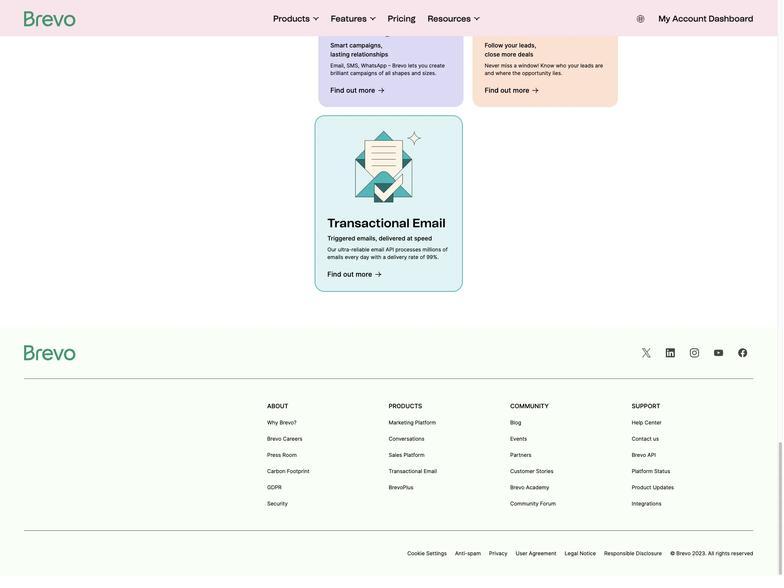 Task type: describe. For each thing, give the bounding box(es) containing it.
anti-
[[455, 550, 468, 556]]

campaigns
[[350, 70, 377, 76]]

lies.
[[553, 70, 563, 76]]

twitter image
[[642, 348, 651, 357]]

resources link
[[428, 14, 480, 24]]

spam
[[468, 550, 481, 556]]

community forum
[[510, 500, 556, 507]]

deals
[[518, 51, 534, 58]]

campaigns,
[[350, 41, 383, 49]]

conversations link
[[389, 435, 425, 443]]

blog link
[[510, 419, 522, 426]]

legal
[[565, 550, 578, 556]]

customer
[[510, 468, 535, 474]]

1 vertical spatial marketing platform
[[389, 419, 436, 426]]

out for transactional
[[343, 270, 354, 278]]

emails
[[328, 254, 343, 260]]

account
[[673, 14, 707, 24]]

linkedin image
[[666, 348, 675, 357]]

why brevo?
[[267, 419, 297, 426]]

0 vertical spatial transactional email
[[328, 216, 446, 230]]

api inside our ultra-reliable email api processes millions of emails every day with a delivery rate of 99%.
[[386, 246, 394, 253]]

why
[[267, 419, 278, 426]]

0 horizontal spatial sales platform
[[389, 452, 425, 458]]

responsible disclosure link
[[605, 550, 662, 557]]

where
[[496, 70, 511, 76]]

2023.
[[693, 550, 707, 556]]

never
[[485, 62, 500, 69]]

footprint
[[287, 468, 310, 474]]

leads,
[[519, 41, 537, 49]]

responsible
[[605, 550, 635, 556]]

find out more for transactional
[[328, 270, 372, 278]]

triggered
[[328, 235, 355, 242]]

and inside never miss a window! know who your leads are and where the opportunity lies.
[[485, 70, 494, 76]]

never miss a window! know who your leads are and where the opportunity lies.
[[485, 62, 603, 76]]

platform down brevo api link
[[632, 468, 653, 474]]

find for transactional email
[[328, 270, 342, 278]]

©
[[670, 550, 675, 556]]

smart campaigns, lasting relationships
[[331, 41, 388, 58]]

relationships
[[351, 51, 388, 58]]

instagram image
[[690, 348, 699, 357]]

product updates link
[[632, 484, 674, 491]]

every
[[345, 254, 359, 260]]

follow
[[485, 41, 503, 49]]

platform up the conversations
[[415, 419, 436, 426]]

rights
[[716, 550, 730, 556]]

brevo api link
[[632, 451, 656, 459]]

of inside email, sms, whatsapp – brevo lets you create brilliant campaigns of all shapes and sizes.
[[379, 70, 384, 76]]

sales platform link
[[389, 451, 425, 459]]

processes
[[396, 246, 421, 253]]

a inside never miss a window! know who your leads are and where the opportunity lies.
[[514, 62, 517, 69]]

brevo for brevo academy
[[510, 484, 525, 491]]

center
[[645, 419, 662, 426]]

lasting
[[331, 51, 350, 58]]

events
[[510, 435, 527, 442]]

products
[[273, 14, 310, 24]]

forum
[[540, 500, 556, 507]]

platform up leads,
[[521, 23, 573, 37]]

updates
[[653, 484, 674, 491]]

and inside email, sms, whatsapp – brevo lets you create brilliant campaigns of all shapes and sizes.
[[412, 70, 421, 76]]

careers
[[283, 435, 303, 442]]

transactional email link
[[389, 468, 437, 475]]

smart
[[331, 41, 348, 49]]

disclosure
[[636, 550, 662, 556]]

millions
[[423, 246, 441, 253]]

product updates
[[632, 484, 674, 491]]

more for transactional email
[[356, 270, 372, 278]]

gdpr link
[[267, 484, 282, 491]]

rate
[[409, 254, 419, 260]]

a inside our ultra-reliable email api processes millions of emails every day with a delivery rate of 99%.
[[383, 254, 386, 260]]

email, sms, whatsapp – brevo lets you create brilliant campaigns of all shapes and sizes.
[[331, 62, 445, 76]]

features
[[331, 14, 367, 24]]

0 vertical spatial marketing platform
[[331, 23, 447, 37]]

customer stories link
[[510, 468, 554, 475]]

triggered emails, delivered at speed
[[328, 235, 432, 242]]

platform up 'transactional email' link
[[404, 452, 425, 458]]

press room link
[[267, 451, 297, 459]]

features link
[[331, 14, 376, 24]]

user
[[516, 550, 528, 556]]

carbon
[[267, 468, 286, 474]]

you
[[419, 62, 428, 69]]

more for sales platform
[[513, 86, 530, 94]]

1 horizontal spatial sales platform
[[485, 23, 573, 37]]

out for sales
[[501, 86, 511, 94]]

cookie settings link
[[408, 550, 447, 557]]

ultra-
[[338, 246, 352, 253]]

community
[[510, 500, 539, 507]]

2 brevo image from the top
[[24, 345, 75, 360]]

are
[[595, 62, 603, 69]]

product
[[632, 484, 652, 491]]

brevo for brevo api
[[632, 452, 646, 458]]

my account dashboard link
[[659, 14, 754, 24]]

community
[[510, 402, 549, 410]]

find out more for sales
[[485, 86, 530, 94]]

platform up you
[[394, 23, 447, 37]]

with
[[371, 254, 382, 260]]

user agreement
[[516, 550, 557, 556]]

platform status
[[632, 468, 671, 474]]

events link
[[510, 435, 527, 443]]

anti-spam
[[455, 550, 481, 556]]

carbon footprint link
[[267, 468, 310, 475]]

security
[[267, 500, 288, 507]]

all
[[708, 550, 715, 556]]

1 vertical spatial marketing
[[389, 419, 414, 426]]

2 vertical spatial of
[[420, 254, 425, 260]]

the
[[513, 70, 521, 76]]



Task type: locate. For each thing, give the bounding box(es) containing it.
your right who
[[568, 62, 579, 69]]

find out more down campaigns
[[331, 86, 375, 94]]

1 vertical spatial a
[[383, 254, 386, 260]]

sizes.
[[423, 70, 437, 76]]

lets
[[408, 62, 417, 69]]

0 vertical spatial marketing
[[331, 23, 391, 37]]

1 and from the left
[[412, 70, 421, 76]]

brevo academy
[[510, 484, 550, 491]]

of right rate
[[420, 254, 425, 260]]

brilliant
[[331, 70, 349, 76]]

a right the with
[[383, 254, 386, 260]]

customer stories
[[510, 468, 554, 474]]

0 vertical spatial of
[[379, 70, 384, 76]]

out
[[346, 86, 357, 94], [501, 86, 511, 94], [343, 270, 354, 278]]

1 vertical spatial your
[[568, 62, 579, 69]]

out down where
[[501, 86, 511, 94]]

1 vertical spatial brevo image
[[24, 345, 75, 360]]

find out more for marketing
[[331, 86, 375, 94]]

0 vertical spatial sales platform
[[485, 23, 573, 37]]

brevo academy link
[[510, 484, 550, 491]]

sales platform down conversations link
[[389, 452, 425, 458]]

cookie settings
[[408, 550, 447, 556]]

1 horizontal spatial and
[[485, 70, 494, 76]]

us
[[653, 435, 659, 442]]

home hero image image
[[351, 128, 427, 204]]

api up platform status
[[648, 452, 656, 458]]

partners
[[510, 452, 532, 458]]

products link
[[273, 14, 319, 24]]

more down day
[[356, 270, 372, 278]]

brevo image
[[24, 11, 75, 26], [24, 345, 75, 360]]

legal notice
[[565, 550, 596, 556]]

your inside never miss a window! know who your leads are and where the opportunity lies.
[[568, 62, 579, 69]]

transactional email
[[328, 216, 446, 230], [389, 468, 437, 474]]

api
[[386, 246, 394, 253], [648, 452, 656, 458]]

user agreement link
[[516, 550, 557, 557]]

products
[[389, 402, 422, 410]]

create
[[429, 62, 445, 69]]

–
[[388, 62, 391, 69]]

about
[[267, 402, 288, 410]]

integrations link
[[632, 500, 662, 507]]

anti-spam link
[[455, 550, 481, 557]]

find for marketing platform
[[331, 86, 345, 94]]

my
[[659, 14, 671, 24]]

press
[[267, 452, 281, 458]]

1 vertical spatial of
[[443, 246, 448, 253]]

my account dashboard
[[659, 14, 754, 24]]

youtube image
[[714, 348, 724, 357]]

miss
[[501, 62, 513, 69]]

more up miss
[[502, 51, 517, 58]]

marketing platform up campaigns, at the left
[[331, 23, 447, 37]]

0 vertical spatial api
[[386, 246, 394, 253]]

find down where
[[485, 86, 499, 94]]

a up the
[[514, 62, 517, 69]]

0 vertical spatial sales
[[485, 23, 518, 37]]

why brevo? link
[[267, 419, 297, 426]]

sales up 'follow'
[[485, 23, 518, 37]]

press room
[[267, 452, 297, 458]]

leads
[[581, 62, 594, 69]]

emails,
[[357, 235, 377, 242]]

brevo up press
[[267, 435, 282, 442]]

0 horizontal spatial sales
[[389, 452, 402, 458]]

brevo right ©
[[677, 550, 691, 556]]

and down lets
[[412, 70, 421, 76]]

settings
[[426, 550, 447, 556]]

0 vertical spatial a
[[514, 62, 517, 69]]

help center link
[[632, 419, 662, 426]]

status
[[655, 468, 671, 474]]

close
[[485, 51, 500, 58]]

email down sales platform link on the bottom
[[424, 468, 437, 474]]

1 vertical spatial email
[[424, 468, 437, 474]]

2 horizontal spatial of
[[443, 246, 448, 253]]

of left the all
[[379, 70, 384, 76]]

1 horizontal spatial a
[[514, 62, 517, 69]]

out down every
[[343, 270, 354, 278]]

transactional email up delivered
[[328, 216, 446, 230]]

reliable
[[352, 246, 370, 253]]

brevoplus
[[389, 484, 414, 491]]

sales
[[485, 23, 518, 37], [389, 452, 402, 458]]

more inside follow your leads, close more deals
[[502, 51, 517, 58]]

0 vertical spatial brevo image
[[24, 11, 75, 26]]

transactional down sales platform link on the bottom
[[389, 468, 422, 474]]

your left leads,
[[505, 41, 518, 49]]

transactional up emails,
[[328, 216, 410, 230]]

whatsapp
[[361, 62, 387, 69]]

know
[[541, 62, 555, 69]]

delivered
[[379, 235, 406, 242]]

more
[[502, 51, 517, 58], [359, 86, 375, 94], [513, 86, 530, 94], [356, 270, 372, 278]]

brevo inside email, sms, whatsapp – brevo lets you create brilliant campaigns of all shapes and sizes.
[[393, 62, 407, 69]]

email up speed
[[413, 216, 446, 230]]

2 and from the left
[[485, 70, 494, 76]]

find down "brilliant"
[[331, 86, 345, 94]]

1 horizontal spatial api
[[648, 452, 656, 458]]

0 horizontal spatial api
[[386, 246, 394, 253]]

1 vertical spatial sales platform
[[389, 452, 425, 458]]

our
[[328, 246, 337, 253]]

brevo up shapes at the top right of page
[[393, 62, 407, 69]]

brevo for brevo careers
[[267, 435, 282, 442]]

of right millions
[[443, 246, 448, 253]]

1 horizontal spatial of
[[420, 254, 425, 260]]

1 vertical spatial sales
[[389, 452, 402, 458]]

find down emails
[[328, 270, 342, 278]]

brevo down customer on the right bottom of page
[[510, 484, 525, 491]]

0 horizontal spatial a
[[383, 254, 386, 260]]

brevo careers
[[267, 435, 303, 442]]

and down never on the top of page
[[485, 70, 494, 76]]

follow your leads, close more deals
[[485, 41, 537, 58]]

more down the
[[513, 86, 530, 94]]

at
[[407, 235, 413, 242]]

your inside follow your leads, close more deals
[[505, 41, 518, 49]]

find for sales platform
[[485, 86, 499, 94]]

and
[[412, 70, 421, 76], [485, 70, 494, 76]]

contact
[[632, 435, 652, 442]]

security link
[[267, 500, 288, 507]]

1 horizontal spatial sales
[[485, 23, 518, 37]]

find out more down where
[[485, 86, 530, 94]]

transactional email down sales platform link on the bottom
[[389, 468, 437, 474]]

integrations
[[632, 500, 662, 507]]

platform status link
[[632, 468, 671, 475]]

our ultra-reliable email api processes millions of emails every day with a delivery rate of 99%.
[[328, 246, 448, 260]]

99%.
[[427, 254, 439, 260]]

dashboard
[[709, 14, 754, 24]]

brevoplus link
[[389, 484, 414, 491]]

sales platform up leads,
[[485, 23, 573, 37]]

button image
[[637, 15, 645, 23]]

email,
[[331, 62, 345, 69]]

more down campaigns
[[359, 86, 375, 94]]

0 horizontal spatial your
[[505, 41, 518, 49]]

1 vertical spatial transactional
[[389, 468, 422, 474]]

0 vertical spatial email
[[413, 216, 446, 230]]

more for marketing platform
[[359, 86, 375, 94]]

conversations
[[389, 435, 425, 442]]

delivery
[[387, 254, 407, 260]]

0 vertical spatial transactional
[[328, 216, 410, 230]]

marketing platform link
[[389, 419, 436, 426]]

marketing platform up the conversations
[[389, 419, 436, 426]]

marketing down the products at bottom
[[389, 419, 414, 426]]

© brevo 2023. all rights reserved
[[670, 550, 754, 556]]

sales down conversations link
[[389, 452, 402, 458]]

notice
[[580, 550, 596, 556]]

brevo down contact
[[632, 452, 646, 458]]

1 horizontal spatial your
[[568, 62, 579, 69]]

find out more down every
[[328, 270, 372, 278]]

of
[[379, 70, 384, 76], [443, 246, 448, 253], [420, 254, 425, 260]]

0 horizontal spatial of
[[379, 70, 384, 76]]

api up delivery
[[386, 246, 394, 253]]

transactional inside 'transactional email' link
[[389, 468, 422, 474]]

contact us link
[[632, 435, 659, 443]]

who
[[556, 62, 567, 69]]

sms,
[[347, 62, 360, 69]]

facebook image
[[739, 348, 748, 357]]

1 vertical spatial api
[[648, 452, 656, 458]]

0 horizontal spatial and
[[412, 70, 421, 76]]

all
[[385, 70, 391, 76]]

marketing up campaigns, at the left
[[331, 23, 391, 37]]

academy
[[526, 484, 550, 491]]

out for marketing
[[346, 86, 357, 94]]

1 vertical spatial transactional email
[[389, 468, 437, 474]]

1 brevo image from the top
[[24, 11, 75, 26]]

0 vertical spatial your
[[505, 41, 518, 49]]

marketing platform
[[331, 23, 447, 37], [389, 419, 436, 426]]

pricing link
[[388, 14, 416, 24]]

out down "brilliant"
[[346, 86, 357, 94]]

legal notice link
[[565, 550, 596, 557]]



Task type: vqa. For each thing, say whether or not it's contained in the screenshot.


